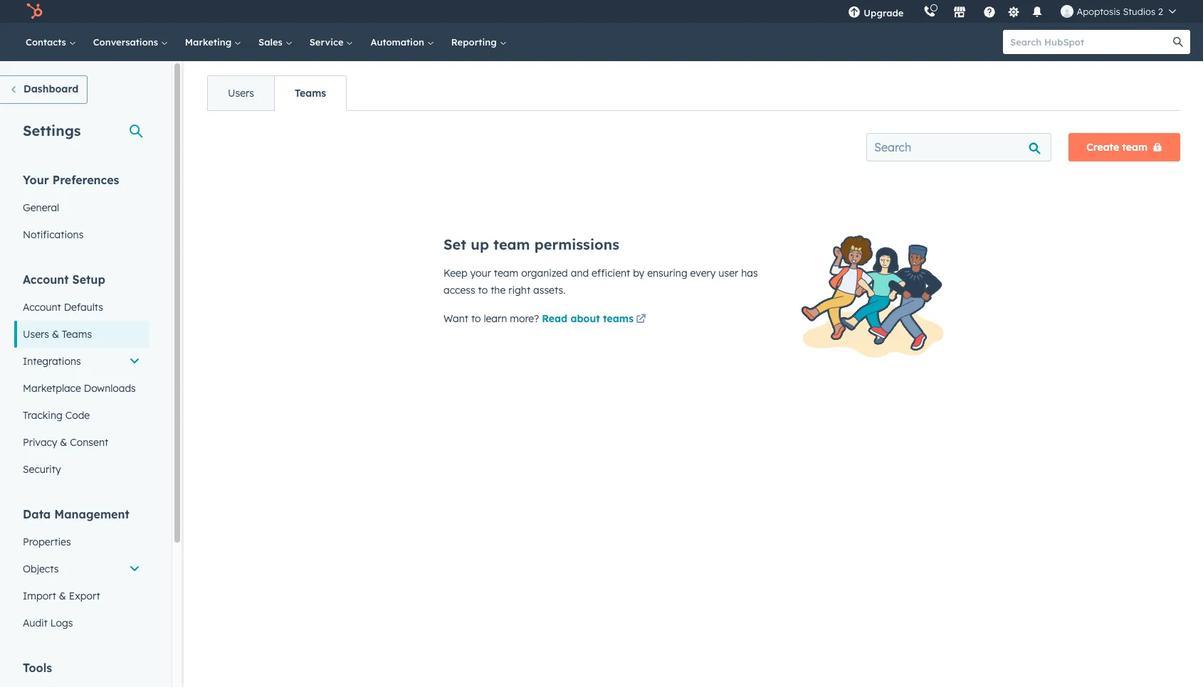 Task type: describe. For each thing, give the bounding box(es) containing it.
objects button
[[14, 556, 149, 583]]

conversations link
[[85, 23, 176, 61]]

data
[[23, 508, 51, 522]]

account defaults
[[23, 301, 103, 314]]

your
[[23, 173, 49, 187]]

apoptosis
[[1077, 6, 1121, 17]]

& for export
[[59, 590, 66, 603]]

audit logs link
[[14, 610, 149, 637]]

audit
[[23, 617, 48, 630]]

general link
[[14, 194, 149, 221]]

your preferences element
[[14, 172, 149, 248]]

privacy & consent
[[23, 436, 108, 449]]

team inside "create team" button
[[1122, 141, 1148, 154]]

set up team permissions
[[444, 236, 619, 253]]

upgrade
[[864, 7, 904, 19]]

reporting
[[451, 36, 499, 48]]

privacy & consent link
[[14, 429, 149, 456]]

want
[[444, 313, 468, 325]]

general
[[23, 202, 59, 214]]

2
[[1158, 6, 1163, 17]]

teams
[[603, 313, 634, 325]]

menu containing apoptosis studios 2
[[838, 0, 1186, 23]]

import & export
[[23, 590, 100, 603]]

organized
[[521, 267, 568, 280]]

security link
[[14, 456, 149, 483]]

downloads
[[84, 382, 136, 395]]

upgrade image
[[848, 6, 861, 19]]

about
[[571, 313, 600, 325]]

tracking code link
[[14, 402, 149, 429]]

marketplace
[[23, 382, 81, 395]]

integrations
[[23, 355, 81, 368]]

marketing link
[[176, 23, 250, 61]]

service link
[[301, 23, 362, 61]]

teams inside account setup element
[[62, 328, 92, 341]]

keep
[[444, 267, 468, 280]]

Search HubSpot search field
[[1003, 30, 1178, 54]]

account setup
[[23, 273, 105, 287]]

import
[[23, 590, 56, 603]]

sales link
[[250, 23, 301, 61]]

tracking code
[[23, 409, 90, 422]]

settings
[[23, 122, 81, 140]]

by
[[633, 267, 645, 280]]

objects
[[23, 563, 59, 576]]

up
[[471, 236, 489, 253]]

marketplace downloads link
[[14, 375, 149, 402]]

studios
[[1123, 6, 1156, 17]]

dashboard link
[[0, 75, 88, 104]]

tools
[[23, 661, 52, 676]]

read
[[542, 313, 568, 325]]

calling icon button
[[918, 2, 942, 21]]

teams link
[[274, 76, 346, 110]]

contacts link
[[17, 23, 85, 61]]

consent
[[70, 436, 108, 449]]

integrations button
[[14, 348, 149, 375]]

your
[[470, 267, 491, 280]]

tara schultz image
[[1061, 5, 1074, 18]]

setup
[[72, 273, 105, 287]]

hubspot image
[[26, 3, 43, 20]]

apoptosis studios 2 button
[[1053, 0, 1185, 23]]

create
[[1087, 141, 1119, 154]]

search button
[[1166, 30, 1190, 54]]

search image
[[1173, 37, 1183, 47]]

automation link
[[362, 23, 443, 61]]

team for organized
[[494, 267, 519, 280]]

to inside keep your team organized and efficient by ensuring every user has access to the right assets.
[[478, 284, 488, 297]]

calling icon image
[[924, 6, 937, 19]]

export
[[69, 590, 100, 603]]

logs
[[50, 617, 73, 630]]

audit logs
[[23, 617, 73, 630]]

keep your team organized and efficient by ensuring every user has access to the right assets.
[[444, 267, 758, 297]]

read about teams
[[542, 313, 634, 325]]

right
[[509, 284, 531, 297]]



Task type: locate. For each thing, give the bounding box(es) containing it.
to left learn
[[471, 313, 481, 325]]

& inside "data management" element
[[59, 590, 66, 603]]

users for users
[[228, 87, 254, 100]]

team right create
[[1122, 141, 1148, 154]]

import & export link
[[14, 583, 149, 610]]

account for account defaults
[[23, 301, 61, 314]]

ensuring
[[647, 267, 688, 280]]

2 vertical spatial &
[[59, 590, 66, 603]]

marketplaces button
[[945, 0, 975, 23]]

marketing
[[185, 36, 234, 48]]

team for permissions
[[493, 236, 530, 253]]

has
[[741, 267, 758, 280]]

marketplace downloads
[[23, 382, 136, 395]]

management
[[54, 508, 129, 522]]

more?
[[510, 313, 539, 325]]

users inside account setup element
[[23, 328, 49, 341]]

code
[[65, 409, 90, 422]]

efficient
[[592, 267, 630, 280]]

reporting link
[[443, 23, 515, 61]]

users link
[[208, 76, 274, 110]]

&
[[52, 328, 59, 341], [60, 436, 67, 449], [59, 590, 66, 603]]

your preferences
[[23, 173, 119, 187]]

settings image
[[1007, 6, 1020, 19]]

create team
[[1087, 141, 1148, 154]]

notifications
[[23, 229, 84, 241]]

and
[[571, 267, 589, 280]]

set
[[444, 236, 467, 253]]

0 horizontal spatial users
[[23, 328, 49, 341]]

team inside keep your team organized and efficient by ensuring every user has access to the right assets.
[[494, 267, 519, 280]]

0 vertical spatial teams
[[295, 87, 326, 100]]

& left export
[[59, 590, 66, 603]]

1 vertical spatial teams
[[62, 328, 92, 341]]

defaults
[[64, 301, 103, 314]]

0 vertical spatial users
[[228, 87, 254, 100]]

navigation
[[207, 75, 347, 111]]

the
[[491, 284, 506, 297]]

1 vertical spatial to
[[471, 313, 481, 325]]

account up the account defaults
[[23, 273, 69, 287]]

users & teams link
[[14, 321, 149, 348]]

1 horizontal spatial users
[[228, 87, 254, 100]]

apoptosis studios 2
[[1077, 6, 1163, 17]]

team
[[1122, 141, 1148, 154], [493, 236, 530, 253], [494, 267, 519, 280]]

teams
[[295, 87, 326, 100], [62, 328, 92, 341]]

hubspot link
[[17, 3, 53, 20]]

create team button
[[1069, 133, 1181, 162]]

2 account from the top
[[23, 301, 61, 314]]

properties
[[23, 536, 71, 549]]

0 vertical spatial &
[[52, 328, 59, 341]]

1 vertical spatial users
[[23, 328, 49, 341]]

assets.
[[533, 284, 566, 297]]

notifications image
[[1031, 6, 1044, 19]]

account
[[23, 273, 69, 287], [23, 301, 61, 314]]

users down marketing link
[[228, 87, 254, 100]]

every
[[690, 267, 716, 280]]

team up the the
[[494, 267, 519, 280]]

learn
[[484, 313, 507, 325]]

1 vertical spatial account
[[23, 301, 61, 314]]

1 horizontal spatial teams
[[295, 87, 326, 100]]

users up integrations
[[23, 328, 49, 341]]

access
[[444, 284, 475, 297]]

account for account setup
[[23, 273, 69, 287]]

0 vertical spatial account
[[23, 273, 69, 287]]

navigation containing users
[[207, 75, 347, 111]]

permissions
[[535, 236, 619, 253]]

notifications button
[[1026, 0, 1050, 23]]

help image
[[984, 6, 996, 19]]

settings link
[[1005, 4, 1023, 19]]

account setup element
[[14, 272, 149, 483]]

teams down account defaults link at the left of page
[[62, 328, 92, 341]]

automation
[[371, 36, 427, 48]]

security
[[23, 464, 61, 476]]

teams down service
[[295, 87, 326, 100]]

& up integrations
[[52, 328, 59, 341]]

1 vertical spatial team
[[493, 236, 530, 253]]

service
[[310, 36, 346, 48]]

users & teams
[[23, 328, 92, 341]]

& for consent
[[60, 436, 67, 449]]

read about teams link
[[542, 312, 649, 329]]

0 vertical spatial to
[[478, 284, 488, 297]]

menu item
[[914, 0, 917, 23]]

user
[[719, 267, 739, 280]]

users inside navigation
[[228, 87, 254, 100]]

users for users & teams
[[23, 328, 49, 341]]

preferences
[[52, 173, 119, 187]]

marketplaces image
[[954, 6, 967, 19]]

sales
[[259, 36, 285, 48]]

2 vertical spatial team
[[494, 267, 519, 280]]

tracking
[[23, 409, 63, 422]]

notifications link
[[14, 221, 149, 248]]

data management
[[23, 508, 129, 522]]

conversations
[[93, 36, 161, 48]]

help button
[[978, 0, 1002, 23]]

& right privacy
[[60, 436, 67, 449]]

account up users & teams
[[23, 301, 61, 314]]

0 horizontal spatial teams
[[62, 328, 92, 341]]

to
[[478, 284, 488, 297], [471, 313, 481, 325]]

data management element
[[14, 507, 149, 637]]

team right up
[[493, 236, 530, 253]]

want to learn more?
[[444, 313, 542, 325]]

to left the the
[[478, 284, 488, 297]]

properties link
[[14, 529, 149, 556]]

dashboard
[[23, 83, 79, 95]]

1 account from the top
[[23, 273, 69, 287]]

1 vertical spatial &
[[60, 436, 67, 449]]

& for teams
[[52, 328, 59, 341]]

link opens in a new window image
[[636, 312, 646, 329]]

account defaults link
[[14, 294, 149, 321]]

0 vertical spatial team
[[1122, 141, 1148, 154]]

link opens in a new window image
[[636, 315, 646, 325]]

menu
[[838, 0, 1186, 23]]

Search search field
[[867, 133, 1052, 162]]

contacts
[[26, 36, 69, 48]]



Task type: vqa. For each thing, say whether or not it's contained in the screenshot.
3rd PRESS TO SORT. element from the left
no



